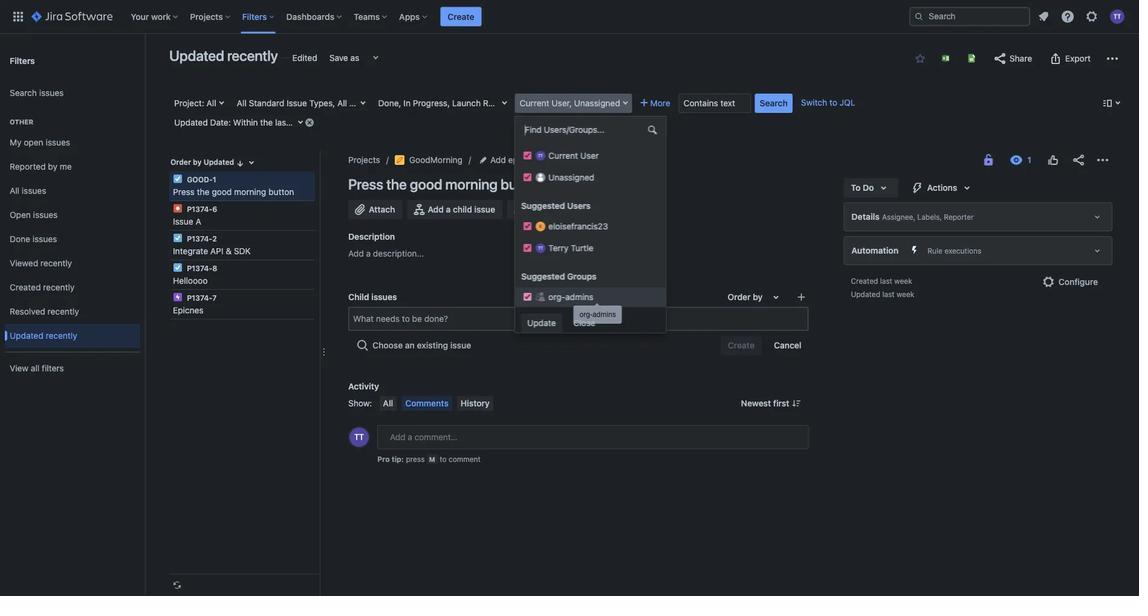 Task type: describe. For each thing, give the bounding box(es) containing it.
automation
[[852, 246, 899, 256]]

1 horizontal spatial issue
[[287, 98, 307, 108]]

open
[[24, 138, 43, 148]]

created for created recently
[[10, 283, 41, 293]]

all standard issue types,                                 all sub-task issue types,                                 bug,                                 epic,                                 story,                                 task
[[237, 98, 523, 108]]

search image
[[914, 12, 924, 21]]

turtle
[[571, 243, 593, 253]]

issues for child issues
[[371, 292, 397, 302]]

0 horizontal spatial button
[[268, 187, 294, 197]]

create button
[[440, 7, 482, 26]]

other
[[10, 118, 33, 126]]

add epic button
[[477, 153, 528, 167]]

p1374-7
[[185, 294, 217, 302]]

org- inside tooltip
[[580, 311, 593, 319]]

launch
[[452, 98, 481, 108]]

suggested for suggested users
[[521, 201, 565, 211]]

updated down project:
[[174, 118, 208, 128]]

current user,                                 unassigned button
[[515, 94, 632, 113]]

p1374- for epicnes
[[187, 294, 212, 302]]

comments
[[405, 399, 449, 409]]

m
[[429, 456, 435, 464]]

description...
[[373, 249, 424, 259]]

add for add a child issue
[[428, 205, 444, 215]]

your
[[131, 11, 149, 21]]

all button
[[379, 397, 397, 411]]

suggested groups
[[521, 272, 596, 282]]

reporter
[[944, 213, 974, 221]]

last for the
[[275, 118, 289, 128]]

search issues
[[10, 88, 64, 98]]

existing
[[417, 341, 448, 351]]

unassigned inside dropdown button
[[574, 98, 620, 108]]

my
[[10, 138, 21, 148]]

all
[[31, 364, 39, 374]]

p1374-8
[[185, 264, 217, 273]]

1 vertical spatial unassigned
[[548, 173, 594, 183]]

add epic
[[490, 155, 525, 165]]

2 types, from the left
[[411, 98, 437, 108]]

1 types, from the left
[[309, 98, 335, 108]]

actions
[[927, 183, 957, 193]]

done,                                 in progress,                                 launch ready,                                 launched,                                 test,                                 to do button
[[373, 94, 598, 113]]

2 horizontal spatial issue
[[388, 98, 408, 108]]

1 horizontal spatial press
[[348, 176, 383, 193]]

as
[[350, 53, 359, 63]]

test,
[[554, 98, 573, 108]]

sdk
[[234, 246, 251, 256]]

add a child issue button
[[407, 200, 502, 219]]

me
[[60, 162, 72, 172]]

launched,
[[511, 98, 552, 108]]

task image for helloooo
[[173, 263, 183, 273]]

all for all issues
[[10, 186, 19, 196]]

link issue button
[[507, 200, 576, 219]]

by for me
[[48, 162, 57, 172]]

appswitcher icon image
[[11, 9, 25, 24]]

add a description...
[[348, 249, 424, 259]]

0 horizontal spatial good-1
[[185, 175, 216, 184]]

1 horizontal spatial good
[[410, 176, 442, 193]]

by inside dropdown button
[[753, 292, 763, 302]]

2 horizontal spatial the
[[386, 176, 407, 193]]

1 horizontal spatial morning
[[445, 176, 498, 193]]

child
[[348, 292, 369, 302]]

1 horizontal spatial the
[[260, 118, 273, 128]]

export
[[1065, 54, 1091, 63]]

comments button
[[402, 397, 452, 411]]

reported by me link
[[5, 155, 140, 179]]

all for all
[[383, 399, 393, 409]]

terry
[[548, 243, 568, 253]]

pro
[[377, 455, 390, 464]]

export button
[[1042, 49, 1097, 68]]

project:
[[174, 98, 204, 108]]

done,
[[378, 98, 401, 108]]

help image
[[1061, 9, 1075, 24]]

search for search
[[760, 98, 788, 108]]

updated down projects popup button
[[169, 47, 224, 64]]

updated inside created last week updated last week
[[851, 290, 880, 299]]

all issues
[[10, 186, 46, 196]]

all left the sub-
[[337, 98, 347, 108]]

order by updated link
[[169, 155, 246, 169]]

task image
[[173, 174, 183, 184]]

edited
[[292, 53, 317, 63]]

current for current user,                                 unassigned
[[520, 98, 549, 108]]

description
[[348, 232, 395, 242]]

groups
[[567, 272, 596, 282]]

last for updated
[[882, 290, 895, 299]]

org-admins inside tooltip
[[580, 311, 616, 319]]

open in google sheets image
[[967, 54, 976, 63]]

1 horizontal spatial button
[[501, 176, 542, 193]]

details element
[[844, 203, 1113, 232]]

updated down 'date:'
[[204, 158, 234, 167]]

share image
[[1071, 153, 1086, 167]]

activity
[[348, 382, 379, 392]]

open in microsoft excel image
[[941, 54, 950, 63]]

issues for search issues
[[39, 88, 64, 98]]

recently for created recently link in the left of the page
[[43, 283, 75, 293]]

0 horizontal spatial issue
[[173, 217, 193, 227]]

goodmorning link
[[395, 153, 463, 167]]

issue for add a child issue
[[474, 205, 495, 215]]

order by button
[[720, 288, 790, 307]]

details assignee, labels, reporter
[[852, 212, 974, 222]]

resolved recently
[[10, 307, 79, 317]]

Child issues field
[[349, 308, 807, 330]]

order for order by
[[728, 292, 751, 302]]

1 horizontal spatial small image
[[915, 54, 925, 63]]

api
[[210, 246, 223, 256]]

p1374-6
[[185, 205, 217, 213]]

epicnes
[[173, 306, 204, 316]]

search for search issues
[[10, 88, 37, 98]]

Find Users/Groups... field
[[521, 122, 660, 138]]

0 horizontal spatial press
[[173, 187, 195, 197]]

standard
[[249, 98, 284, 108]]

remove criteria image
[[305, 118, 314, 127]]

suggested users
[[521, 201, 590, 211]]

close
[[573, 318, 595, 328]]

small image inside order by updated link
[[235, 159, 245, 168]]

2 task from the left
[[505, 98, 523, 108]]

project: all
[[174, 98, 216, 108]]

1 horizontal spatial good-1
[[560, 155, 593, 165]]

issues for all issues
[[22, 186, 46, 196]]

suggested groups element
[[515, 288, 666, 307]]

7
[[212, 294, 217, 302]]

p1374- for issue a
[[187, 205, 212, 213]]

1 horizontal spatial press the good morning button
[[348, 176, 542, 193]]

dashboards
[[286, 11, 334, 21]]

default image
[[647, 125, 657, 135]]

press
[[406, 455, 425, 464]]

task image for integrate api & sdk
[[173, 233, 183, 243]]

integrate
[[173, 246, 208, 256]]

by for updated
[[193, 158, 202, 167]]

cancel button
[[767, 336, 809, 356]]

p1374-2
[[185, 235, 217, 243]]

org-admins inside suggested groups element
[[548, 292, 593, 302]]

recently for resolved recently link
[[48, 307, 79, 317]]

do inside "dropdown button"
[[863, 183, 874, 193]]

admins inside tooltip
[[593, 311, 616, 319]]

updated recently link
[[5, 324, 140, 348]]

admins inside suggested groups element
[[565, 292, 593, 302]]

newest
[[741, 399, 771, 409]]

integrate api & sdk
[[173, 246, 251, 256]]

history button
[[457, 397, 493, 411]]

updated inside other group
[[10, 331, 43, 341]]

Add a comment… field
[[377, 426, 809, 450]]

viewed recently
[[10, 259, 72, 269]]

open issues link
[[5, 203, 140, 227]]

current user
[[548, 151, 598, 161]]

do inside dropdown button
[[587, 98, 598, 108]]

comment
[[449, 455, 481, 464]]

a
[[196, 217, 201, 227]]

0 horizontal spatial 1
[[213, 175, 216, 184]]

attach
[[369, 205, 395, 215]]

order by
[[728, 292, 763, 302]]

in
[[404, 98, 411, 108]]

Search issues using keywords text field
[[679, 94, 751, 113]]

your work
[[131, 11, 171, 21]]

2 vertical spatial week
[[897, 290, 914, 299]]

menu bar containing all
[[377, 397, 496, 411]]

issues for open issues
[[33, 210, 58, 220]]

apps button
[[396, 7, 432, 26]]

open issues
[[10, 210, 58, 220]]



Task type: locate. For each thing, give the bounding box(es) containing it.
1 vertical spatial a
[[366, 249, 371, 259]]

1 task from the left
[[368, 98, 386, 108]]

apps
[[399, 11, 420, 21]]

updated recently down projects popup button
[[169, 47, 278, 64]]

org- inside suggested groups element
[[548, 292, 565, 302]]

filters right projects popup button
[[242, 11, 267, 21]]

None submit
[[521, 314, 562, 333]]

created for created last week updated last week
[[851, 277, 878, 285]]

3 p1374- from the top
[[187, 264, 212, 273]]

2 task image from the top
[[173, 263, 183, 273]]

0 horizontal spatial do
[[587, 98, 598, 108]]

1 vertical spatial to
[[851, 183, 861, 193]]

task left in
[[368, 98, 386, 108]]

projects
[[190, 11, 223, 21], [348, 155, 380, 165]]

org-admins down suggested groups element
[[580, 311, 616, 319]]

unassigned up find users/groups... field
[[574, 98, 620, 108]]

0 horizontal spatial by
[[48, 162, 57, 172]]

suggested
[[521, 201, 565, 211], [521, 272, 565, 282]]

all up within
[[237, 98, 246, 108]]

1 horizontal spatial org-
[[580, 311, 593, 319]]

0 vertical spatial filters
[[242, 11, 267, 21]]

eloisefrancis23
[[548, 222, 608, 232]]

0 horizontal spatial morning
[[234, 187, 266, 197]]

2 horizontal spatial by
[[753, 292, 763, 302]]

ready,
[[483, 98, 509, 108]]

0 horizontal spatial add
[[348, 249, 364, 259]]

all up open
[[10, 186, 19, 196]]

issues right open on the left of page
[[46, 138, 70, 148]]

view all filters link
[[5, 357, 140, 381]]

banner
[[0, 0, 1139, 34]]

1 horizontal spatial search
[[760, 98, 788, 108]]

projects left goodmorning icon
[[348, 155, 380, 165]]

all standard issue types,                                 all sub-task issue types,                                 bug,                                 epic,                                 story,                                 task button
[[232, 94, 523, 113]]

1 horizontal spatial issue
[[474, 205, 495, 215]]

assignee,
[[882, 213, 915, 221]]

types, right in
[[411, 98, 437, 108]]

issues
[[39, 88, 64, 98], [46, 138, 70, 148], [22, 186, 46, 196], [33, 210, 58, 220], [33, 234, 57, 244], [371, 292, 397, 302]]

issues for done issues
[[33, 234, 57, 244]]

1 horizontal spatial good-
[[560, 155, 589, 165]]

0 horizontal spatial the
[[197, 187, 209, 197]]

create child image
[[797, 293, 806, 302]]

task image up the integrate
[[173, 233, 183, 243]]

banner containing your work
[[0, 0, 1139, 34]]

resolved recently link
[[5, 300, 140, 324]]

recently
[[227, 47, 278, 64], [40, 259, 72, 269], [43, 283, 75, 293], [48, 307, 79, 317], [46, 331, 77, 341]]

2 horizontal spatial add
[[490, 155, 506, 165]]

choose an existing issue
[[372, 341, 471, 351]]

vote options: no one has voted for this issue yet. image
[[1046, 153, 1061, 167]]

add inside add epic 'popup button'
[[490, 155, 506, 165]]

1 vertical spatial task image
[[173, 263, 183, 273]]

search
[[10, 88, 37, 98], [760, 98, 788, 108]]

0 vertical spatial to
[[576, 98, 585, 108]]

p1374- up helloooo
[[187, 264, 212, 273]]

issue right child
[[474, 205, 495, 215]]

org-admins tooltip
[[571, 304, 624, 327]]

0 horizontal spatial task
[[368, 98, 386, 108]]

do up details
[[863, 183, 874, 193]]

0 vertical spatial do
[[587, 98, 598, 108]]

press the good morning button down goodmorning
[[348, 176, 542, 193]]

issue down bug 'image'
[[173, 217, 193, 227]]

1 horizontal spatial do
[[863, 183, 874, 193]]

search up other
[[10, 88, 37, 98]]

small image right order by updated
[[235, 159, 245, 168]]

issue up "remove criteria" 'icon'
[[287, 98, 307, 108]]

0 vertical spatial unassigned
[[574, 98, 620, 108]]

all inside other group
[[10, 186, 19, 196]]

recently down viewed recently link
[[43, 283, 75, 293]]

add left epic
[[490, 155, 506, 165]]

search left switch
[[760, 98, 788, 108]]

by left create child icon
[[753, 292, 763, 302]]

search issues link
[[5, 81, 140, 105]]

within
[[233, 118, 258, 128]]

1 horizontal spatial to
[[830, 98, 837, 108]]

good- down order by updated
[[187, 175, 213, 184]]

filters up search issues
[[10, 55, 35, 65]]

p1374- for helloooo
[[187, 264, 212, 273]]

good-1 down order by updated
[[185, 175, 216, 184]]

0 horizontal spatial press the good morning button
[[173, 187, 294, 197]]

1 horizontal spatial a
[[446, 205, 451, 215]]

the down standard in the left of the page
[[260, 118, 273, 128]]

details
[[852, 212, 880, 222]]

0 vertical spatial suggested
[[521, 201, 565, 211]]

org-
[[548, 292, 565, 302], [580, 311, 593, 319]]

None checkbox
[[523, 152, 531, 160], [523, 174, 531, 181], [523, 223, 531, 230], [523, 293, 531, 301], [523, 152, 531, 160], [523, 174, 531, 181], [523, 223, 531, 230], [523, 293, 531, 301]]

created down automation
[[851, 277, 878, 285]]

current left user,
[[520, 98, 549, 108]]

1 down find users/groups... field
[[589, 155, 593, 165]]

to
[[830, 98, 837, 108], [440, 455, 447, 464]]

1 horizontal spatial 1
[[291, 118, 295, 128]]

updated down resolved
[[10, 331, 43, 341]]

other group
[[5, 105, 140, 352]]

1 horizontal spatial by
[[193, 158, 202, 167]]

issue right link
[[547, 205, 567, 215]]

0 vertical spatial org-admins
[[548, 292, 593, 302]]

1 vertical spatial filters
[[10, 55, 35, 65]]

0 horizontal spatial org-
[[548, 292, 565, 302]]

1 p1374- from the top
[[187, 205, 212, 213]]

good
[[410, 176, 442, 193], [212, 187, 232, 197]]

task
[[368, 98, 386, 108], [505, 98, 523, 108]]

0 vertical spatial updated recently
[[169, 47, 278, 64]]

view all filters
[[10, 364, 64, 374]]

goodmorning
[[409, 155, 463, 165]]

0 vertical spatial admins
[[565, 292, 593, 302]]

0 vertical spatial 1
[[291, 118, 295, 128]]

issue left progress,
[[388, 98, 408, 108]]

filters
[[42, 364, 64, 374]]

0 vertical spatial order
[[171, 158, 191, 167]]

to inside "dropdown button"
[[851, 183, 861, 193]]

your work button
[[127, 7, 183, 26]]

0 horizontal spatial good-
[[187, 175, 213, 184]]

updated recently inside other group
[[10, 331, 77, 341]]

org-admins up child issues field
[[548, 292, 593, 302]]

p1374- for integrate api & sdk
[[187, 235, 212, 243]]

created last week updated last week
[[851, 277, 914, 299]]

0 horizontal spatial good
[[212, 187, 232, 197]]

0 vertical spatial a
[[446, 205, 451, 215]]

0 horizontal spatial search
[[10, 88, 37, 98]]

first
[[773, 399, 789, 409]]

1 vertical spatial org-
[[580, 311, 593, 319]]

morning up child
[[445, 176, 498, 193]]

search inside 'button'
[[760, 98, 788, 108]]

issue inside link issue 'button'
[[547, 205, 567, 215]]

all inside button
[[383, 399, 393, 409]]

2 horizontal spatial 1
[[589, 155, 593, 165]]

task image
[[173, 233, 183, 243], [173, 263, 183, 273]]

projects right the work
[[190, 11, 223, 21]]

1 vertical spatial projects
[[348, 155, 380, 165]]

order for order by updated
[[171, 158, 191, 167]]

add for add epic
[[490, 155, 506, 165]]

p1374- up the integrate
[[187, 235, 212, 243]]

good up 6
[[212, 187, 232, 197]]

button
[[501, 176, 542, 193], [268, 187, 294, 197]]

2 vertical spatial 1
[[213, 175, 216, 184]]

jql
[[840, 98, 855, 108]]

created inside created recently link
[[10, 283, 41, 293]]

1 task image from the top
[[173, 233, 183, 243]]

resolved
[[10, 307, 45, 317]]

jira software image
[[31, 9, 113, 24], [31, 9, 113, 24]]

admins down suggested groups element
[[593, 311, 616, 319]]

updated recently down resolved recently
[[10, 331, 77, 341]]

to right test,
[[576, 98, 585, 108]]

0 horizontal spatial issue
[[450, 341, 471, 351]]

issue
[[474, 205, 495, 215], [547, 205, 567, 215], [450, 341, 471, 351]]

org- down suggested groups element
[[580, 311, 593, 319]]

issues up "my open issues"
[[39, 88, 64, 98]]

0 vertical spatial week
[[297, 118, 318, 128]]

none checkbox inside suggested users 'element'
[[523, 244, 531, 252]]

profile image of terry turtle image
[[349, 428, 369, 447]]

my open issues
[[10, 138, 70, 148]]

current left user
[[548, 151, 578, 161]]

org- down suggested groups
[[548, 292, 565, 302]]

1 left "remove criteria" 'icon'
[[291, 118, 295, 128]]

all right show:
[[383, 399, 393, 409]]

1 horizontal spatial types,
[[411, 98, 437, 108]]

child issues
[[348, 292, 397, 302]]

0 vertical spatial org-
[[548, 292, 565, 302]]

1 vertical spatial suggested
[[521, 272, 565, 282]]

0 vertical spatial last
[[275, 118, 289, 128]]

types, up "remove criteria" 'icon'
[[309, 98, 335, 108]]

projects inside popup button
[[190, 11, 223, 21]]

a for child
[[446, 205, 451, 215]]

by inside other group
[[48, 162, 57, 172]]

0 horizontal spatial to
[[440, 455, 447, 464]]

1 vertical spatial last
[[880, 277, 892, 285]]

good- inside good-1 link
[[560, 155, 589, 165]]

epic image
[[173, 293, 183, 302]]

issue a
[[173, 217, 201, 227]]

do up find users/groups... field
[[587, 98, 598, 108]]

0 vertical spatial good-
[[560, 155, 589, 165]]

filters inside dropdown button
[[242, 11, 267, 21]]

p1374-
[[187, 205, 212, 213], [187, 235, 212, 243], [187, 264, 212, 273], [187, 294, 212, 302]]

a down description
[[366, 249, 371, 259]]

morning down order by updated link
[[234, 187, 266, 197]]

updated
[[169, 47, 224, 64], [174, 118, 208, 128], [204, 158, 234, 167], [851, 290, 880, 299], [10, 331, 43, 341]]

issues right open
[[33, 210, 58, 220]]

1 horizontal spatial created
[[851, 277, 878, 285]]

1 horizontal spatial updated recently
[[169, 47, 278, 64]]

epic
[[508, 155, 525, 165]]

your profile and settings image
[[1110, 9, 1125, 24]]

small image
[[915, 54, 925, 63], [235, 159, 245, 168]]

1 vertical spatial good-1
[[185, 175, 216, 184]]

1 horizontal spatial task
[[505, 98, 523, 108]]

1 down order by updated link
[[213, 175, 216, 184]]

newest first
[[741, 399, 789, 409]]

menu bar
[[377, 397, 496, 411]]

2
[[212, 235, 217, 243]]

to inside dropdown button
[[576, 98, 585, 108]]

current for current user
[[548, 151, 578, 161]]

good down 'goodmorning' link
[[410, 176, 442, 193]]

press down projects link
[[348, 176, 383, 193]]

1 horizontal spatial add
[[428, 205, 444, 215]]

show:
[[348, 399, 372, 409]]

1 vertical spatial org-admins
[[580, 311, 616, 319]]

suggested left users
[[521, 201, 565, 211]]

recently for updated recently link
[[46, 331, 77, 341]]

None checkbox
[[523, 244, 531, 252]]

add a child issue
[[428, 205, 495, 215]]

4 p1374- from the top
[[187, 294, 212, 302]]

1 vertical spatial order
[[728, 292, 751, 302]]

a inside button
[[446, 205, 451, 215]]

small image left open in microsoft excel image
[[915, 54, 925, 63]]

done issues
[[10, 234, 57, 244]]

recently down filters dropdown button
[[227, 47, 278, 64]]

current inside dropdown button
[[520, 98, 549, 108]]

open
[[10, 210, 31, 220]]

1 horizontal spatial to
[[851, 183, 861, 193]]

p1374- up a
[[187, 205, 212, 213]]

types,
[[309, 98, 335, 108], [411, 98, 437, 108]]

task right "story,"
[[505, 98, 523, 108]]

press
[[348, 176, 383, 193], [173, 187, 195, 197]]

last
[[275, 118, 289, 128], [880, 277, 892, 285], [882, 290, 895, 299]]

settings image
[[1085, 9, 1099, 24]]

issue right existing
[[450, 341, 471, 351]]

actions button
[[903, 178, 982, 198]]

rule executions
[[928, 247, 981, 255]]

the down goodmorning icon
[[386, 176, 407, 193]]

created recently
[[10, 283, 75, 293]]

1 vertical spatial to
[[440, 455, 447, 464]]

0 vertical spatial current
[[520, 98, 549, 108]]

dashboards button
[[283, 7, 347, 26]]

1 vertical spatial good-
[[187, 175, 213, 184]]

save
[[329, 53, 348, 63]]

issue inside choose an existing issue button
[[450, 341, 471, 351]]

1 vertical spatial updated recently
[[10, 331, 77, 341]]

projects for projects link
[[348, 155, 380, 165]]

recently for viewed recently link
[[40, 259, 72, 269]]

2 p1374- from the top
[[187, 235, 212, 243]]

0 horizontal spatial to
[[576, 98, 585, 108]]

filters button
[[239, 7, 279, 26]]

0 horizontal spatial updated recently
[[10, 331, 77, 341]]

history
[[461, 399, 490, 409]]

recently down resolved recently link
[[46, 331, 77, 341]]

0 vertical spatial projects
[[190, 11, 223, 21]]

by up p1374-6 on the top
[[193, 158, 202, 167]]

2 horizontal spatial issue
[[547, 205, 567, 215]]

recently down created recently link in the left of the page
[[48, 307, 79, 317]]

0 horizontal spatial filters
[[10, 55, 35, 65]]

1 horizontal spatial filters
[[242, 11, 267, 21]]

unassigned down good-1 link
[[548, 173, 594, 183]]

2 suggested from the top
[[521, 272, 565, 282]]

2 vertical spatial add
[[348, 249, 364, 259]]

view
[[10, 364, 28, 374]]

projects for projects popup button
[[190, 11, 223, 21]]

0 horizontal spatial created
[[10, 283, 41, 293]]

actions image
[[1096, 153, 1110, 167]]

1 vertical spatial week
[[894, 277, 912, 285]]

issues right child
[[371, 292, 397, 302]]

to do
[[851, 183, 874, 193]]

0 vertical spatial good-1
[[560, 155, 593, 165]]

a for description...
[[366, 249, 371, 259]]

helloooo
[[173, 276, 208, 286]]

add left child
[[428, 205, 444, 215]]

1 vertical spatial do
[[863, 183, 874, 193]]

issue inside add a child issue button
[[474, 205, 495, 215]]

1 vertical spatial admins
[[593, 311, 616, 319]]

all for all standard issue types,                                 all sub-task issue types,                                 bug,                                 epic,                                 story,                                 task
[[237, 98, 246, 108]]

issues up open issues
[[22, 186, 46, 196]]

recently up created recently
[[40, 259, 72, 269]]

updated down automation
[[851, 290, 880, 299]]

press down task icon
[[173, 187, 195, 197]]

to up details
[[851, 183, 861, 193]]

the up p1374-6 on the top
[[197, 187, 209, 197]]

a left child
[[446, 205, 451, 215]]

newest first image
[[792, 399, 801, 409]]

sub-
[[349, 98, 368, 108]]

save as
[[329, 53, 359, 63]]

0 vertical spatial to
[[830, 98, 837, 108]]

p1374- up epicnes
[[187, 294, 212, 302]]

pro tip: press m to comment
[[377, 455, 481, 464]]

link issue
[[528, 205, 567, 215]]

0 horizontal spatial order
[[171, 158, 191, 167]]

bug image
[[173, 204, 183, 213]]

0 horizontal spatial a
[[366, 249, 371, 259]]

suggested down terry
[[521, 272, 565, 282]]

reported
[[10, 162, 46, 172]]

projects button
[[186, 7, 235, 26]]

1 suggested from the top
[[521, 201, 565, 211]]

the
[[260, 118, 273, 128], [386, 176, 407, 193], [197, 187, 209, 197]]

created down viewed
[[10, 283, 41, 293]]

automation element
[[844, 236, 1113, 265]]

child
[[453, 205, 472, 215]]

teams button
[[350, 7, 392, 26]]

order inside dropdown button
[[728, 292, 751, 302]]

labels,
[[917, 213, 942, 221]]

unassigned
[[574, 98, 620, 108], [548, 173, 594, 183]]

to left the 'jql'
[[830, 98, 837, 108]]

admins down groups
[[565, 292, 593, 302]]

primary element
[[7, 0, 909, 34]]

all up 'date:'
[[207, 98, 216, 108]]

0 horizontal spatial types,
[[309, 98, 335, 108]]

good- down find users/groups... field
[[560, 155, 589, 165]]

1 horizontal spatial projects
[[348, 155, 380, 165]]

by left me at the left top of the page
[[48, 162, 57, 172]]

created inside created last week updated last week
[[851, 277, 878, 285]]

suggested users element
[[515, 217, 666, 259]]

add down description
[[348, 249, 364, 259]]

teams
[[354, 11, 380, 21]]

add
[[490, 155, 506, 165], [428, 205, 444, 215], [348, 249, 364, 259]]

goodmorning image
[[395, 155, 404, 165]]

2 vertical spatial last
[[882, 290, 895, 299]]

press the good morning button up 6
[[173, 187, 294, 197]]

1 horizontal spatial order
[[728, 292, 751, 302]]

notifications image
[[1036, 9, 1051, 24]]

by
[[193, 158, 202, 167], [48, 162, 57, 172], [753, 292, 763, 302]]

0 vertical spatial small image
[[915, 54, 925, 63]]

to
[[576, 98, 585, 108], [851, 183, 861, 193]]

good-1 down find users/groups... field
[[560, 155, 593, 165]]

task image up helloooo
[[173, 263, 183, 273]]

issues up viewed recently
[[33, 234, 57, 244]]

search button
[[755, 94, 793, 113]]

8
[[212, 264, 217, 273]]

to right m on the left bottom
[[440, 455, 447, 464]]

week
[[297, 118, 318, 128], [894, 277, 912, 285], [897, 290, 914, 299]]

attach button
[[348, 200, 402, 219]]

0 horizontal spatial projects
[[190, 11, 223, 21]]

0 vertical spatial add
[[490, 155, 506, 165]]

bug,
[[439, 98, 457, 108]]

issue for choose an existing issue
[[450, 341, 471, 351]]

Search field
[[909, 7, 1030, 26]]

done issues link
[[5, 227, 140, 252]]

add inside add a child issue button
[[428, 205, 444, 215]]

sidebar navigation image
[[132, 48, 158, 73]]

all
[[207, 98, 216, 108], [237, 98, 246, 108], [337, 98, 347, 108], [10, 186, 19, 196], [383, 399, 393, 409]]

close link
[[567, 314, 601, 334]]

add for add a description...
[[348, 249, 364, 259]]

suggested for suggested groups
[[521, 272, 565, 282]]



Task type: vqa. For each thing, say whether or not it's contained in the screenshot.


